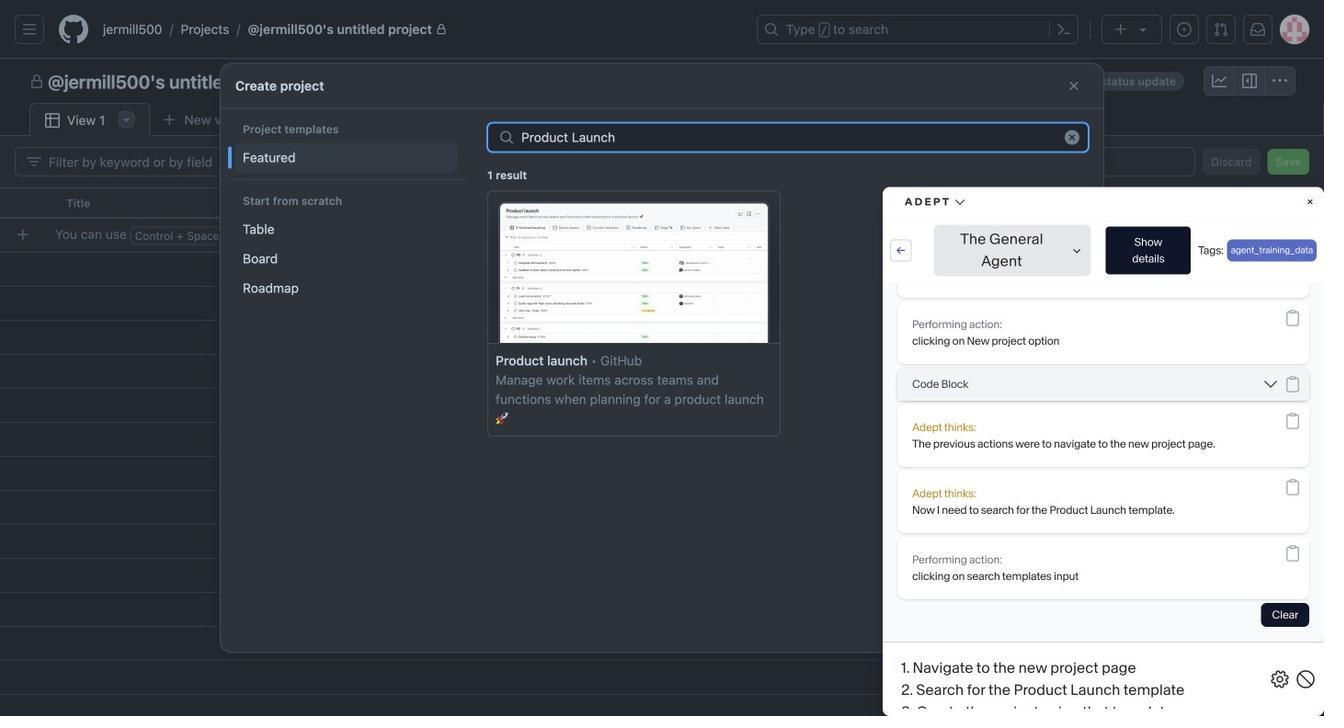 Task type: describe. For each thing, give the bounding box(es) containing it.
Product launch text field
[[488, 147, 1088, 174]]

view options for view 1 image
[[119, 112, 134, 127]]

issue opened image
[[1177, 22, 1192, 37]]

sc 9kayk9 0 image inside project navigation
[[1273, 74, 1287, 88]]

git pull request image
[[1214, 22, 1229, 37]]

create new item or add existing item image
[[16, 228, 30, 242]]

homepage image
[[59, 15, 88, 44]]

preview screenshot for template product launch image
[[487, 190, 1089, 503]]

title column options image
[[622, 196, 636, 211]]

row down title column options image
[[7, 218, 1324, 252]]

plus image
[[1114, 22, 1128, 37]]



Task type: locate. For each thing, give the bounding box(es) containing it.
list
[[96, 15, 746, 44]]

0 vertical spatial sc 9kayk9 0 image
[[1273, 74, 1287, 88]]

lock image
[[436, 24, 447, 35]]

view filters region
[[15, 147, 1310, 177]]

tab panel
[[0, 136, 1324, 716]]

sc 9kayk9 0 image
[[1273, 74, 1287, 88], [45, 113, 60, 128]]

0 horizontal spatial sc 9kayk9 0 image
[[45, 113, 60, 128]]

1 horizontal spatial sc 9kayk9 0 image
[[1273, 74, 1287, 88]]

sc 9kayk9 0 image
[[1212, 74, 1227, 88], [1242, 74, 1257, 88], [29, 74, 44, 89], [1067, 79, 1081, 93], [27, 154, 41, 169]]

row down view filters region
[[0, 188, 1324, 219]]

sc 9kayk9 0 image inside view filters region
[[27, 154, 41, 169]]

cell
[[0, 188, 55, 219]]

command palette image
[[1057, 22, 1071, 37]]

1 vertical spatial sc 9kayk9 0 image
[[45, 113, 60, 128]]

region
[[0, 0, 1324, 716], [221, 108, 1104, 652]]

grid
[[0, 188, 1324, 716]]

project navigation
[[0, 59, 1324, 103]]

notifications image
[[1251, 22, 1265, 37]]

back image
[[235, 79, 250, 93]]

dialog
[[221, 64, 1104, 652]]

triangle down image
[[1136, 22, 1150, 37]]

tab list
[[29, 103, 284, 137]]

row
[[0, 188, 1324, 219], [7, 218, 1324, 252]]



Task type: vqa. For each thing, say whether or not it's contained in the screenshot.
View options for View 1 icon
yes



